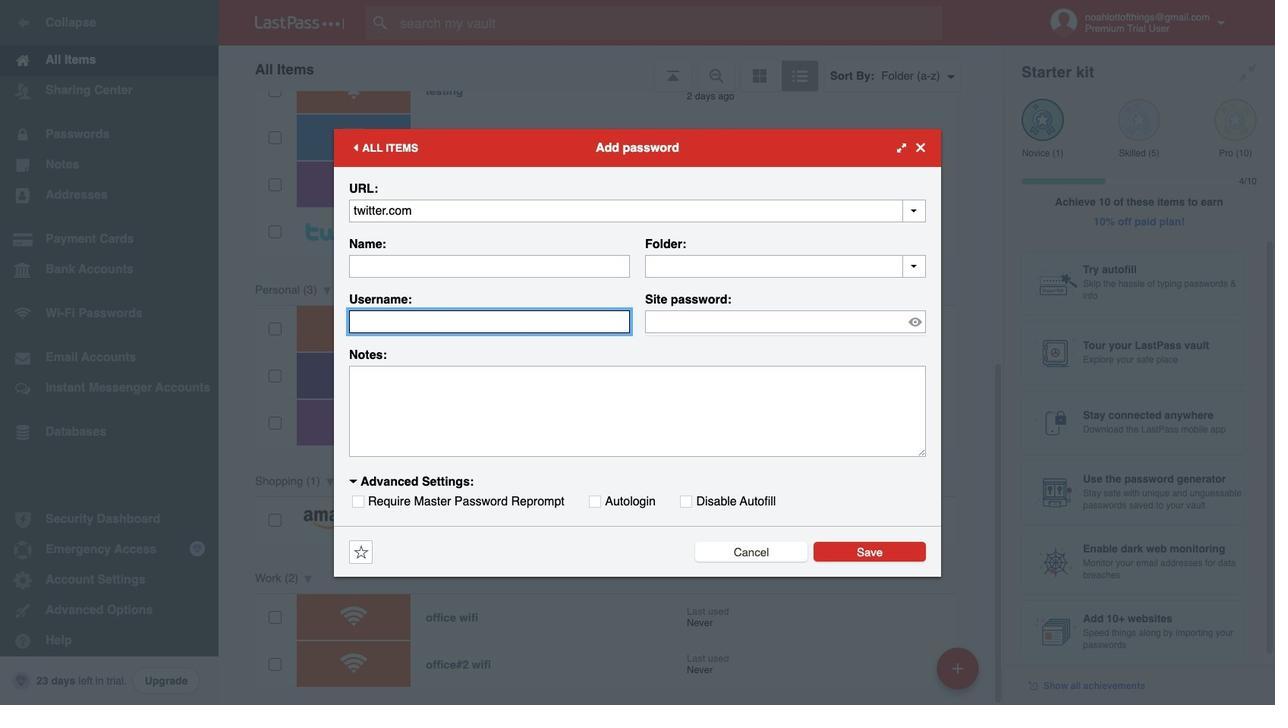 Task type: locate. For each thing, give the bounding box(es) containing it.
None text field
[[349, 199, 926, 222], [645, 255, 926, 277], [349, 310, 630, 333], [349, 199, 926, 222], [645, 255, 926, 277], [349, 310, 630, 333]]

None text field
[[349, 255, 630, 277], [349, 365, 926, 457], [349, 255, 630, 277], [349, 365, 926, 457]]

None password field
[[645, 310, 926, 333]]

dialog
[[334, 129, 941, 576]]



Task type: describe. For each thing, give the bounding box(es) containing it.
vault options navigation
[[219, 46, 1003, 91]]

new item navigation
[[931, 643, 988, 705]]

Search search field
[[366, 6, 972, 39]]

lastpass image
[[255, 16, 345, 30]]

search my vault text field
[[366, 6, 972, 39]]

new item image
[[952, 663, 963, 674]]

main navigation navigation
[[0, 0, 219, 705]]



